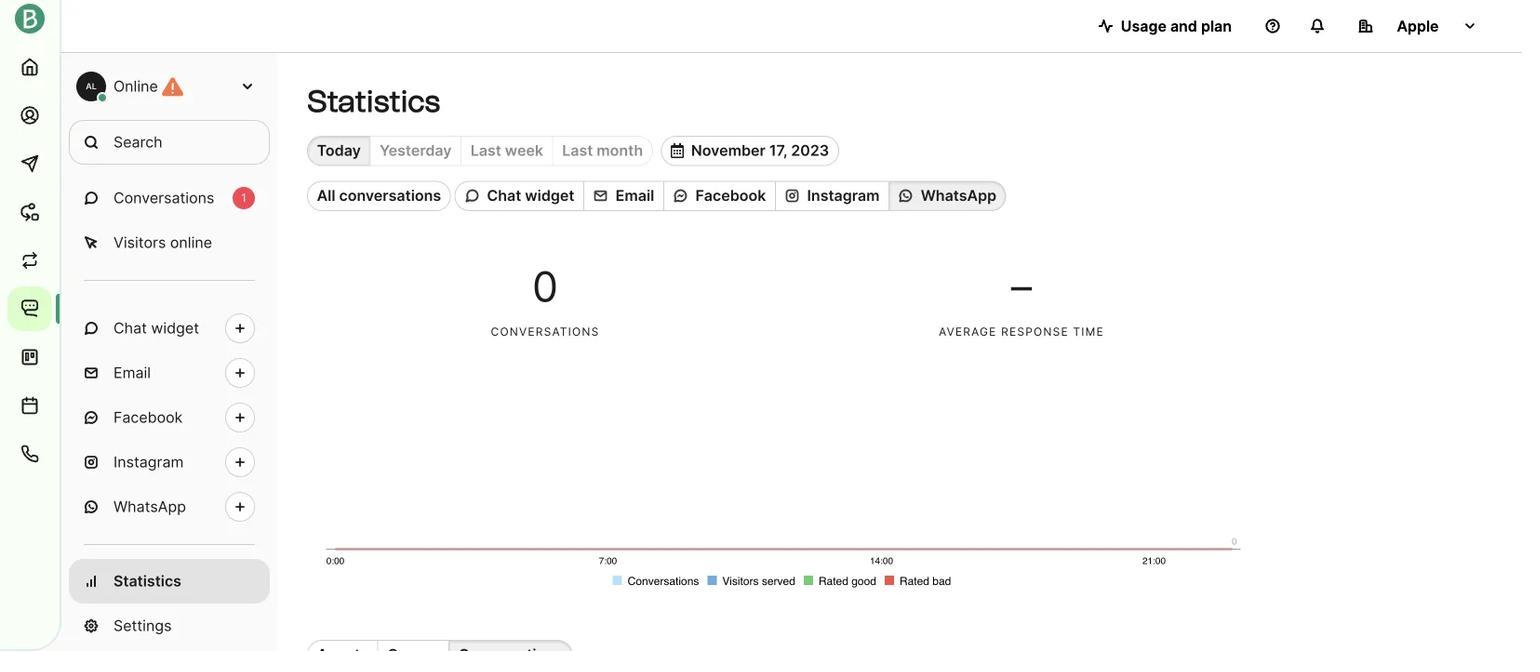 Task type: locate. For each thing, give the bounding box(es) containing it.
1 horizontal spatial instagram
[[807, 187, 880, 205]]

1 horizontal spatial chat widget
[[487, 187, 575, 205]]

widget up email link
[[151, 319, 199, 337]]

facebook down november
[[696, 187, 766, 205]]

conversations inside button
[[339, 187, 441, 205]]

settings link
[[69, 604, 270, 649]]

statistics
[[307, 83, 440, 119], [114, 572, 181, 590]]

chat widget up email link
[[114, 319, 199, 337]]

1 vertical spatial chat
[[114, 319, 147, 337]]

conversations right all
[[339, 187, 441, 205]]

0 horizontal spatial chat widget
[[114, 319, 199, 337]]

instagram down facebook link at left
[[114, 453, 184, 471]]

instagram down 2023
[[807, 187, 880, 205]]

0 horizontal spatial widget
[[151, 319, 199, 337]]

1 vertical spatial chat widget
[[114, 319, 199, 337]]

today
[[317, 142, 361, 160]]

0 vertical spatial conversations
[[339, 187, 441, 205]]

1 horizontal spatial whatsapp
[[921, 187, 997, 205]]

whatsapp
[[921, 187, 997, 205], [114, 498, 186, 516]]

0 vertical spatial statistics
[[307, 83, 440, 119]]

average response time
[[939, 325, 1104, 339]]

all conversations
[[317, 187, 441, 205]]

0 horizontal spatial instagram
[[114, 453, 184, 471]]

widget left email button
[[525, 187, 575, 205]]

0 vertical spatial email
[[616, 187, 654, 205]]

1 horizontal spatial email
[[616, 187, 654, 205]]

1 horizontal spatial widget
[[525, 187, 575, 205]]

0 vertical spatial chat widget
[[487, 187, 575, 205]]

1 horizontal spatial chat
[[487, 187, 521, 205]]

whatsapp button
[[889, 181, 1007, 211]]

0
[[532, 261, 558, 312]]

email
[[616, 187, 654, 205], [114, 364, 151, 382]]

widget
[[525, 187, 575, 205], [151, 319, 199, 337]]

conversations
[[114, 189, 214, 207]]

0 vertical spatial instagram
[[807, 187, 880, 205]]

instagram inside instagram 'button'
[[807, 187, 880, 205]]

conversations
[[339, 187, 441, 205], [491, 325, 600, 339]]

1 vertical spatial conversations
[[491, 325, 600, 339]]

visitors
[[114, 234, 166, 252]]

visitors online link
[[69, 221, 270, 265]]

november 17, 2023 button
[[661, 136, 839, 166]]

1 horizontal spatial conversations
[[491, 325, 600, 339]]

statistics up 'today'
[[307, 83, 440, 119]]

all conversations button
[[307, 181, 451, 211]]

0 vertical spatial chat
[[487, 187, 521, 205]]

statistics link
[[69, 559, 270, 604]]

instagram
[[807, 187, 880, 205], [114, 453, 184, 471]]

plan
[[1201, 17, 1232, 35]]

usage
[[1121, 17, 1167, 35]]

al
[[86, 81, 97, 91]]

email down chat widget link
[[114, 364, 151, 382]]

0 horizontal spatial conversations
[[339, 187, 441, 205]]

statistics up the "settings"
[[114, 572, 181, 590]]

1 vertical spatial whatsapp
[[114, 498, 186, 516]]

1 vertical spatial email
[[114, 364, 151, 382]]

0 vertical spatial widget
[[525, 187, 575, 205]]

chat widget
[[487, 187, 575, 205], [114, 319, 199, 337]]

chat widget link
[[69, 306, 270, 351]]

online
[[170, 234, 212, 252]]

email left facebook button on the top of the page
[[616, 187, 654, 205]]

facebook
[[696, 187, 766, 205], [114, 409, 183, 427]]

0 horizontal spatial whatsapp
[[114, 498, 186, 516]]

apple button
[[1344, 7, 1493, 45]]

1 vertical spatial instagram
[[114, 453, 184, 471]]

facebook down email link
[[114, 409, 183, 427]]

conversations down '0'
[[491, 325, 600, 339]]

facebook button
[[663, 181, 775, 211]]

email link
[[69, 351, 270, 395]]

all
[[317, 187, 335, 205]]

1 vertical spatial facebook
[[114, 409, 183, 427]]

chat widget inside chat widget button
[[487, 187, 575, 205]]

1 horizontal spatial facebook
[[696, 187, 766, 205]]

facebook inside button
[[696, 187, 766, 205]]

0 vertical spatial facebook
[[696, 187, 766, 205]]

search
[[114, 133, 162, 151]]

–
[[1011, 261, 1032, 312]]

time
[[1073, 325, 1104, 339]]

chat
[[487, 187, 521, 205], [114, 319, 147, 337]]

0 vertical spatial whatsapp
[[921, 187, 997, 205]]

1 vertical spatial statistics
[[114, 572, 181, 590]]

chat widget up '0'
[[487, 187, 575, 205]]



Task type: describe. For each thing, give the bounding box(es) containing it.
today button
[[307, 136, 370, 166]]

average
[[939, 325, 997, 339]]

whatsapp inside button
[[921, 187, 997, 205]]

chat widget inside chat widget link
[[114, 319, 199, 337]]

instagram link
[[69, 440, 270, 485]]

0 horizontal spatial chat
[[114, 319, 147, 337]]

whatsapp link
[[69, 485, 270, 529]]

email inside button
[[616, 187, 654, 205]]

email button
[[584, 181, 663, 211]]

visitors online
[[114, 234, 212, 252]]

17,
[[769, 142, 787, 160]]

chat widget button
[[455, 181, 584, 211]]

1 horizontal spatial statistics
[[307, 83, 440, 119]]

and
[[1171, 17, 1198, 35]]

apple
[[1397, 17, 1439, 35]]

instagram inside instagram link
[[114, 453, 184, 471]]

november 17, 2023
[[691, 142, 829, 160]]

settings
[[114, 617, 172, 635]]

chat inside button
[[487, 187, 521, 205]]

widget inside button
[[525, 187, 575, 205]]

november
[[691, 142, 766, 160]]

facebook link
[[69, 395, 270, 440]]

2023
[[791, 142, 829, 160]]

usage and plan button
[[1084, 7, 1247, 45]]

0 horizontal spatial email
[[114, 364, 151, 382]]

search link
[[69, 120, 270, 165]]

1
[[241, 191, 246, 205]]

0 horizontal spatial facebook
[[114, 409, 183, 427]]

response
[[1001, 325, 1069, 339]]

usage and plan
[[1121, 17, 1232, 35]]

instagram button
[[775, 181, 889, 211]]

online
[[114, 77, 158, 95]]

0 horizontal spatial statistics
[[114, 572, 181, 590]]

1 vertical spatial widget
[[151, 319, 199, 337]]



Task type: vqa. For each thing, say whether or not it's contained in the screenshot.
WhatsApp Link
yes



